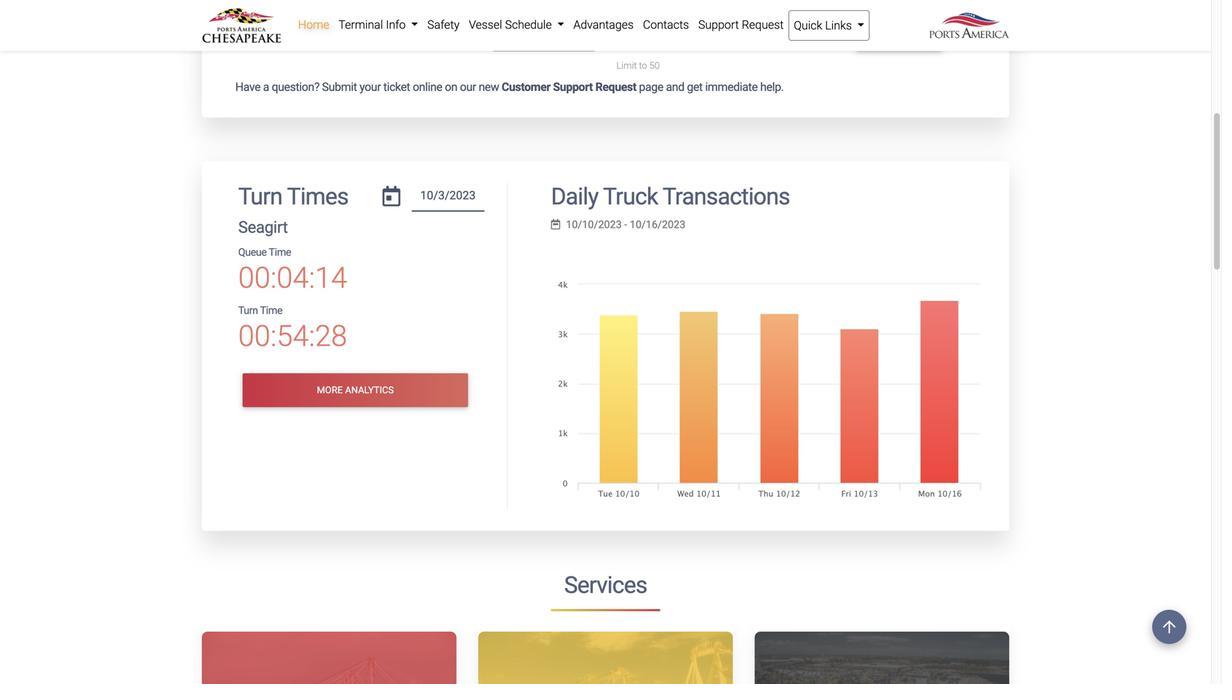 Task type: locate. For each thing, give the bounding box(es) containing it.
have a question? submit your ticket online on our new customer support request page and get immediate help.
[[235, 80, 784, 94]]

daily
[[551, 183, 599, 210]]

0 vertical spatial turn
[[238, 183, 282, 210]]

None text field
[[412, 183, 485, 212]]

vessel schedule link
[[464, 10, 569, 39]]

more analytics
[[317, 385, 394, 396]]

0 horizontal spatial support
[[553, 80, 593, 94]]

0 vertical spatial support
[[699, 18, 739, 32]]

turn
[[238, 183, 282, 210], [238, 304, 258, 317]]

more
[[317, 385, 343, 396]]

0 vertical spatial time
[[269, 246, 291, 258]]

Enter Container Numbers text field
[[617, 26, 842, 51]]

container
[[273, 27, 322, 41], [646, 28, 696, 42]]

0 horizontal spatial request
[[596, 80, 637, 94]]

request down limit
[[596, 80, 637, 94]]

new
[[479, 80, 499, 94]]

time inside "queue time 00:04:14"
[[269, 246, 291, 258]]

daily truck transactions
[[551, 183, 790, 210]]

00:54:28
[[238, 319, 347, 353]]

1 vertical spatial turn
[[238, 304, 258, 317]]

request
[[742, 18, 784, 32], [596, 80, 637, 94]]

container number
[[273, 27, 366, 41]]

turn up seagirt on the top left of the page
[[238, 183, 282, 210]]

time right queue
[[269, 246, 291, 258]]

safety link
[[423, 10, 464, 39]]

quick links link
[[789, 10, 870, 41]]

numbers
[[699, 28, 746, 42]]

on
[[445, 80, 458, 94]]

home link
[[294, 10, 334, 39]]

turn inside turn time 00:54:28
[[238, 304, 258, 317]]

time inside turn time 00:54:28
[[260, 304, 283, 317]]

1 horizontal spatial support
[[699, 18, 739, 32]]

support
[[699, 18, 739, 32], [553, 80, 593, 94]]

1 vertical spatial support
[[553, 80, 593, 94]]

turn for turn time 00:54:28
[[238, 304, 258, 317]]

1 vertical spatial time
[[260, 304, 283, 317]]

queue
[[238, 246, 267, 258]]

page
[[639, 80, 664, 94]]

advantages link
[[569, 10, 639, 39]]

1 horizontal spatial request
[[742, 18, 784, 32]]

container left number
[[273, 27, 322, 41]]

2 turn from the top
[[238, 304, 258, 317]]

quick
[[794, 19, 823, 32]]

request left quick
[[742, 18, 784, 32]]

turn up 00:54:28
[[238, 304, 258, 317]]

0 horizontal spatial container
[[273, 27, 322, 41]]

10/10/2023
[[566, 218, 622, 231]]

time
[[269, 246, 291, 258], [260, 304, 283, 317]]

support request link
[[694, 10, 789, 39]]

container up 50
[[646, 28, 696, 42]]

0 vertical spatial request
[[742, 18, 784, 32]]

1 turn from the top
[[238, 183, 282, 210]]

00:04:14
[[238, 261, 347, 295]]

a
[[263, 80, 269, 94]]

time up 00:54:28
[[260, 304, 283, 317]]

calendar week image
[[551, 219, 561, 230]]

50
[[650, 60, 660, 71]]

seagirt
[[238, 218, 288, 237]]

analytics
[[345, 385, 394, 396]]

terminal
[[339, 18, 383, 32]]

enter
[[617, 28, 644, 42]]



Task type: vqa. For each thing, say whether or not it's contained in the screenshot.
"Safety" related to Safety
no



Task type: describe. For each thing, give the bounding box(es) containing it.
time for 00:54:28
[[260, 304, 283, 317]]

limit to 50
[[617, 60, 660, 71]]

safety
[[428, 18, 460, 32]]

advantages
[[574, 18, 634, 32]]

our
[[460, 80, 476, 94]]

question?
[[272, 80, 320, 94]]

-
[[625, 218, 628, 231]]

bill
[[403, 27, 418, 41]]

help.
[[761, 80, 784, 94]]

get
[[687, 80, 703, 94]]

to
[[640, 60, 648, 71]]

bill of lading
[[403, 27, 470, 41]]

times
[[287, 183, 349, 210]]

have
[[235, 80, 261, 94]]

online
[[413, 80, 443, 94]]

turn time 00:54:28
[[238, 304, 347, 353]]

your
[[360, 80, 381, 94]]

go to top image
[[1153, 610, 1187, 644]]

enter container numbers
[[617, 28, 746, 42]]

limit
[[617, 60, 637, 71]]

and
[[666, 80, 685, 94]]

lading
[[436, 27, 470, 41]]

queue time 00:04:14
[[238, 246, 347, 295]]

more analytics link
[[243, 373, 468, 407]]

schedule
[[505, 18, 552, 32]]

number
[[325, 27, 366, 41]]

10/16/2023
[[630, 218, 686, 231]]

customer support request link
[[502, 80, 637, 94]]

contacts
[[643, 18, 689, 32]]

support request
[[699, 18, 784, 32]]

1 vertical spatial request
[[596, 80, 637, 94]]

links
[[826, 19, 852, 32]]

truck
[[603, 183, 658, 210]]

services
[[564, 572, 648, 599]]

immediate
[[706, 80, 758, 94]]

info
[[386, 18, 406, 32]]

calendar day image
[[383, 186, 401, 206]]

1 horizontal spatial container
[[646, 28, 696, 42]]

turn times
[[238, 183, 349, 210]]

contacts link
[[639, 10, 694, 39]]

terminal info
[[339, 18, 409, 32]]

transactions
[[663, 183, 790, 210]]

quick links
[[794, 19, 855, 32]]

vessel
[[469, 18, 503, 32]]

time for 00:04:14
[[269, 246, 291, 258]]

submit
[[322, 80, 357, 94]]

ticket
[[384, 80, 410, 94]]

home
[[298, 18, 329, 32]]

turn for turn times
[[238, 183, 282, 210]]

customer
[[502, 80, 551, 94]]

10/10/2023 - 10/16/2023
[[566, 218, 686, 231]]

terminal info link
[[334, 10, 423, 39]]

vessel schedule
[[469, 18, 555, 32]]

of
[[421, 27, 433, 41]]



